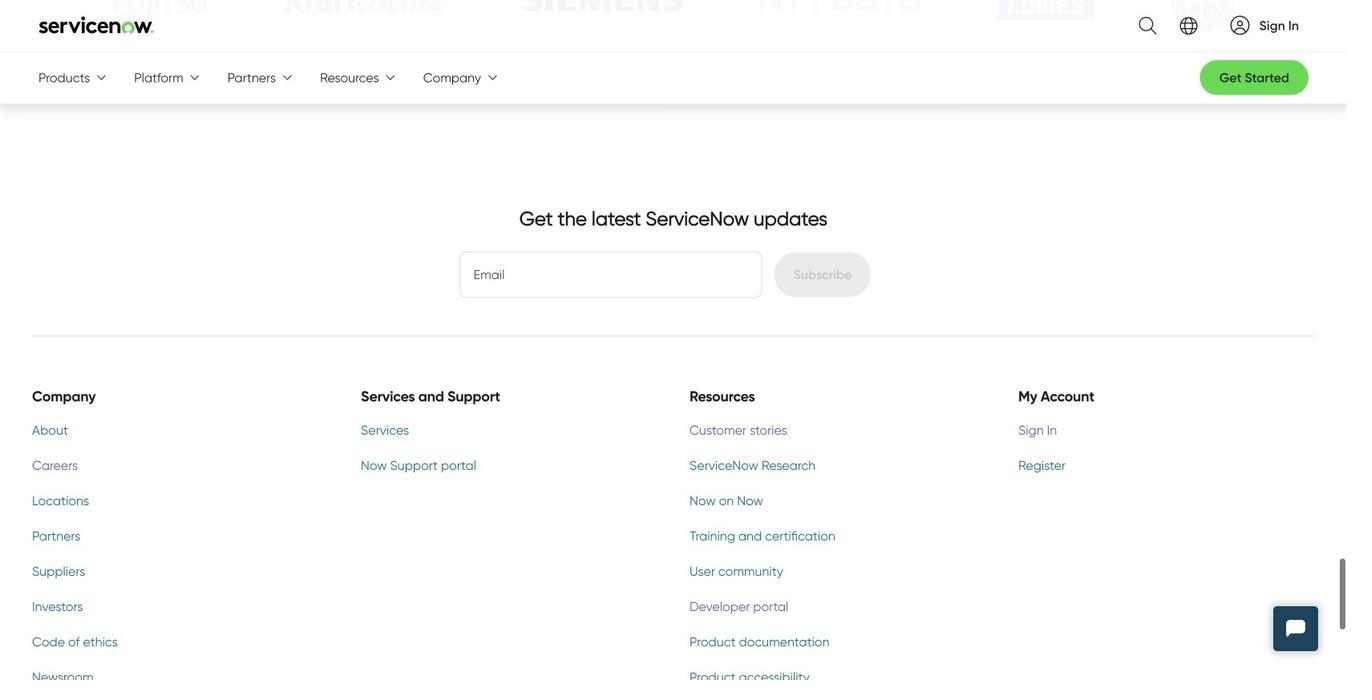 Task type: describe. For each thing, give the bounding box(es) containing it.
search image
[[1130, 7, 1157, 44]]

arc image
[[1231, 15, 1250, 35]]

Email text field
[[461, 252, 762, 297]]



Task type: locate. For each thing, give the bounding box(es) containing it.
servicenow image
[[38, 16, 154, 34]]



Task type: vqa. For each thing, say whether or not it's contained in the screenshot.
Servicenow Image
yes



